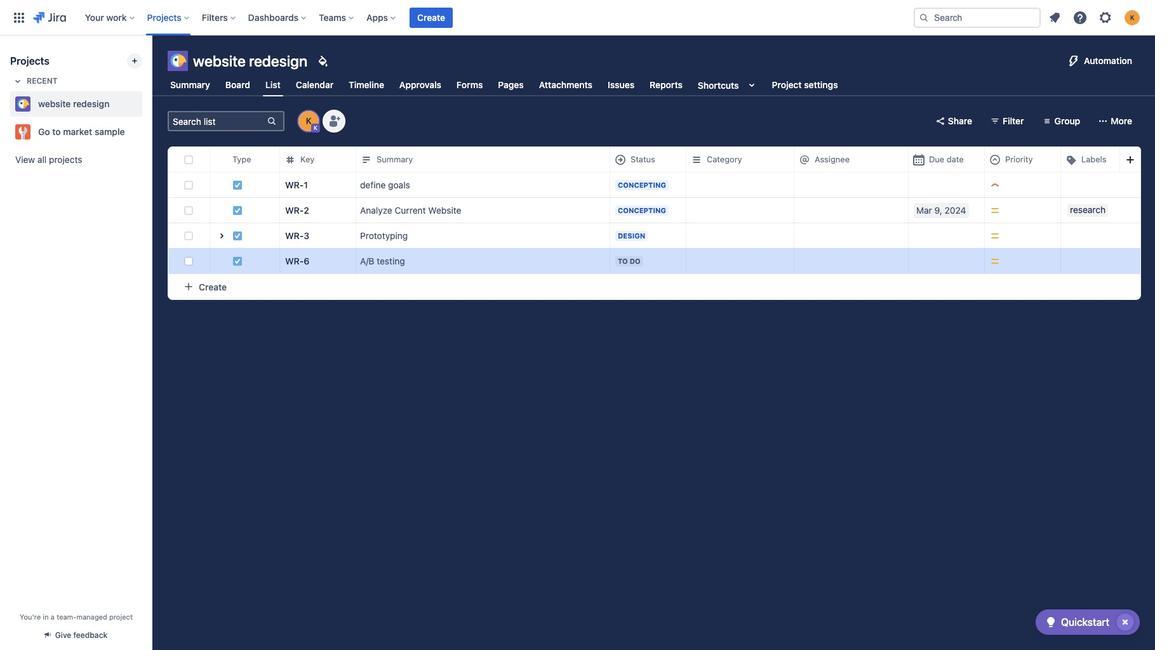 Task type: describe. For each thing, give the bounding box(es) containing it.
medium priority image for current
[[990, 205, 1000, 216]]

teams button
[[315, 7, 359, 28]]

shortcuts button
[[695, 74, 762, 97]]

managed
[[77, 613, 107, 622]]

view
[[15, 154, 35, 165]]

apps
[[366, 12, 388, 23]]

your work
[[85, 12, 127, 23]]

add to starred image
[[138, 97, 154, 112]]

3
[[304, 230, 309, 241]]

pages link
[[496, 74, 526, 97]]

open image
[[214, 229, 229, 244]]

2
[[304, 205, 309, 216]]

list
[[265, 79, 281, 90]]

project
[[109, 613, 133, 622]]

go
[[38, 126, 50, 137]]

1 vertical spatial website
[[38, 98, 71, 109]]

feedback
[[73, 631, 107, 641]]

reports
[[650, 79, 683, 90]]

prototyping
[[360, 230, 408, 241]]

wr- for 2
[[285, 205, 304, 216]]

high priority image
[[990, 180, 1000, 190]]

to
[[618, 257, 628, 265]]

summary link
[[168, 74, 213, 97]]

in
[[43, 613, 49, 622]]

wr-6 link
[[285, 255, 315, 268]]

wr-1 link
[[285, 179, 313, 191]]

dashboards
[[248, 12, 298, 23]]

date
[[947, 154, 964, 165]]

attachments link
[[536, 74, 595, 97]]

apps button
[[363, 7, 401, 28]]

primary element
[[8, 0, 904, 35]]

group
[[1055, 116, 1080, 126]]

1
[[304, 179, 308, 190]]

group button
[[1037, 111, 1088, 131]]

board link
[[223, 74, 253, 97]]

1 vertical spatial redesign
[[73, 98, 110, 109]]

you're in a team-managed project
[[20, 613, 133, 622]]

team-
[[57, 613, 77, 622]]

category
[[707, 154, 742, 165]]

summary inside table
[[377, 154, 413, 165]]

research
[[1070, 204, 1106, 215]]

wr-1
[[285, 179, 308, 190]]

to do
[[618, 257, 641, 265]]

task image for wr-6
[[232, 256, 243, 266]]

2 medium priority image from the top
[[990, 231, 1000, 241]]

share button
[[930, 111, 980, 131]]

calendar link
[[293, 74, 336, 97]]

define
[[360, 179, 386, 190]]

concepting for define goals
[[618, 181, 666, 189]]

give feedback button
[[37, 626, 115, 646]]

calendar
[[296, 79, 333, 90]]

do
[[630, 257, 641, 265]]

view all projects
[[15, 154, 82, 165]]

add people image
[[326, 114, 342, 129]]

attachments
[[539, 79, 593, 90]]

a
[[51, 613, 55, 622]]

1 horizontal spatial website redesign
[[193, 52, 308, 70]]

filters
[[202, 12, 228, 23]]

go to market sample link
[[10, 119, 137, 145]]

timeline
[[349, 79, 384, 90]]

projects button
[[143, 7, 194, 28]]

you're
[[20, 613, 41, 622]]

Search field
[[914, 7, 1041, 28]]

analyze
[[360, 205, 392, 216]]

a/b testing
[[360, 256, 405, 266]]

status
[[631, 154, 655, 165]]

0 horizontal spatial website redesign
[[38, 98, 110, 109]]

appswitcher icon image
[[11, 10, 27, 25]]

wr-6
[[285, 256, 309, 266]]

check image
[[1043, 615, 1059, 631]]

notifications image
[[1047, 10, 1062, 25]]

filter button
[[985, 111, 1032, 131]]

market
[[63, 126, 92, 137]]

pages
[[498, 79, 524, 90]]

automation image
[[1066, 53, 1081, 69]]

filters button
[[198, 7, 240, 28]]

automation button
[[1061, 51, 1140, 71]]

website redesign link
[[10, 91, 137, 117]]

give feedback
[[55, 631, 107, 641]]

website
[[428, 205, 461, 216]]

wr- for 3
[[285, 230, 304, 241]]

view all projects link
[[10, 149, 142, 171]]

teams
[[319, 12, 346, 23]]

task image
[[232, 231, 243, 241]]

task image for wr-1
[[232, 180, 243, 190]]

to
[[52, 126, 61, 137]]

testing
[[377, 256, 405, 266]]

quickstart button
[[1036, 610, 1140, 636]]

forms
[[457, 79, 483, 90]]



Task type: vqa. For each thing, say whether or not it's contained in the screenshot.
topmost 'task'
no



Task type: locate. For each thing, give the bounding box(es) containing it.
all
[[37, 154, 47, 165]]

add to starred image
[[138, 124, 154, 140]]

3 task image from the top
[[232, 256, 243, 266]]

0 vertical spatial redesign
[[249, 52, 308, 70]]

summary
[[170, 79, 210, 90], [377, 154, 413, 165]]

2 vertical spatial medium priority image
[[990, 256, 1000, 266]]

0 vertical spatial website redesign
[[193, 52, 308, 70]]

wr- for 1
[[285, 179, 304, 190]]

projects
[[147, 12, 182, 23], [10, 55, 49, 67]]

1 vertical spatial website redesign
[[38, 98, 110, 109]]

website redesign
[[193, 52, 308, 70], [38, 98, 110, 109]]

projects right work
[[147, 12, 182, 23]]

wr- up wr-2
[[285, 179, 304, 190]]

create button
[[410, 7, 453, 28], [168, 274, 1141, 300]]

0 vertical spatial summary
[[170, 79, 210, 90]]

issues link
[[605, 74, 637, 97]]

2 concepting from the top
[[618, 206, 666, 214]]

1 vertical spatial create button
[[168, 274, 1141, 300]]

design
[[618, 231, 645, 240]]

task image down type
[[232, 180, 243, 190]]

row
[[168, 248, 1155, 274]]

help image
[[1073, 10, 1088, 25]]

set project background image
[[315, 53, 330, 69]]

2 task image from the top
[[232, 205, 243, 216]]

projects
[[49, 154, 82, 165]]

summary up search list "text box"
[[170, 79, 210, 90]]

1 vertical spatial task image
[[232, 205, 243, 216]]

wr-3 link
[[285, 230, 314, 242]]

tab list containing list
[[160, 74, 848, 97]]

more
[[1111, 116, 1132, 126]]

create project image
[[130, 56, 140, 66]]

1 vertical spatial create
[[199, 282, 227, 292]]

1 vertical spatial concepting
[[618, 206, 666, 214]]

website down the recent
[[38, 98, 71, 109]]

wr-2 link
[[285, 204, 314, 217]]

jira image
[[33, 10, 66, 25], [33, 10, 66, 25]]

share
[[948, 116, 972, 126]]

0 horizontal spatial redesign
[[73, 98, 110, 109]]

go to market sample
[[38, 126, 125, 137]]

task image up task image
[[232, 205, 243, 216]]

1 task image from the top
[[232, 180, 243, 190]]

work
[[106, 12, 127, 23]]

create button inside primary element
[[410, 7, 453, 28]]

banner
[[0, 0, 1155, 36]]

projects up the recent
[[10, 55, 49, 67]]

settings
[[804, 79, 838, 90]]

create button right apps popup button
[[410, 7, 453, 28]]

wr- down wr-1
[[285, 205, 304, 216]]

analyze current website
[[360, 205, 461, 216]]

create inside primary element
[[417, 12, 445, 23]]

board
[[225, 79, 250, 90]]

task image
[[232, 180, 243, 190], [232, 205, 243, 216], [232, 256, 243, 266]]

a/b
[[360, 256, 374, 266]]

key
[[300, 154, 314, 165]]

type
[[232, 154, 251, 165]]

1 horizontal spatial create
[[417, 12, 445, 23]]

1 vertical spatial summary
[[377, 154, 413, 165]]

wr- down wr-2
[[285, 230, 304, 241]]

cell
[[210, 223, 279, 249]]

projects inside popup button
[[147, 12, 182, 23]]

issues
[[608, 79, 634, 90]]

sidebar navigation image
[[138, 51, 166, 76]]

concepting up design
[[618, 206, 666, 214]]

website
[[193, 52, 246, 70], [38, 98, 71, 109]]

priority
[[1005, 154, 1033, 165]]

approvals link
[[397, 74, 444, 97]]

0 horizontal spatial create
[[199, 282, 227, 292]]

website redesign up market
[[38, 98, 110, 109]]

website up board
[[193, 52, 246, 70]]

project settings link
[[769, 74, 841, 97]]

1 horizontal spatial website
[[193, 52, 246, 70]]

1 vertical spatial medium priority image
[[990, 231, 1000, 241]]

1 horizontal spatial summary
[[377, 154, 413, 165]]

settings image
[[1098, 10, 1113, 25]]

project
[[772, 79, 802, 90]]

4 wr- from the top
[[285, 256, 304, 266]]

Search list text field
[[169, 112, 265, 130]]

0 vertical spatial website
[[193, 52, 246, 70]]

6
[[304, 256, 309, 266]]

due
[[929, 154, 944, 165]]

your
[[85, 12, 104, 23]]

labels
[[1081, 154, 1107, 165]]

0 vertical spatial concepting
[[618, 181, 666, 189]]

banner containing your work
[[0, 0, 1155, 36]]

1 medium priority image from the top
[[990, 205, 1000, 216]]

project settings
[[772, 79, 838, 90]]

task image down task image
[[232, 256, 243, 266]]

dashboards button
[[244, 7, 311, 28]]

reports link
[[647, 74, 685, 97]]

give
[[55, 631, 71, 641]]

collapse recent projects image
[[10, 74, 25, 89]]

approvals
[[399, 79, 441, 90]]

1 vertical spatial projects
[[10, 55, 49, 67]]

create button down do
[[168, 274, 1141, 300]]

0 vertical spatial projects
[[147, 12, 182, 23]]

medium priority image
[[990, 205, 1000, 216], [990, 231, 1000, 241], [990, 256, 1000, 266]]

wr- inside row
[[285, 256, 304, 266]]

create right apps popup button
[[417, 12, 445, 23]]

current
[[395, 205, 426, 216]]

timeline link
[[346, 74, 387, 97]]

your profile and settings image
[[1125, 10, 1140, 25]]

concepting for analyze current website
[[618, 206, 666, 214]]

0 horizontal spatial summary
[[170, 79, 210, 90]]

website redesign up board
[[193, 52, 308, 70]]

1 horizontal spatial projects
[[147, 12, 182, 23]]

redesign
[[249, 52, 308, 70], [73, 98, 110, 109]]

3 wr- from the top
[[285, 230, 304, 241]]

0 vertical spatial task image
[[232, 180, 243, 190]]

wr- for 6
[[285, 256, 304, 266]]

0 vertical spatial create button
[[410, 7, 453, 28]]

medium priority image for testing
[[990, 256, 1000, 266]]

define goals
[[360, 179, 410, 190]]

tab list
[[160, 74, 848, 97]]

your work button
[[81, 7, 139, 28]]

forms link
[[454, 74, 485, 97]]

automation
[[1084, 55, 1132, 66]]

search image
[[919, 12, 929, 23]]

summary up goals
[[377, 154, 413, 165]]

summary inside tab list
[[170, 79, 210, 90]]

due date
[[929, 154, 964, 165]]

0 vertical spatial medium priority image
[[990, 205, 1000, 216]]

0 horizontal spatial projects
[[10, 55, 49, 67]]

display or create a field to show in your list view image
[[1123, 152, 1138, 167]]

1 wr- from the top
[[285, 179, 304, 190]]

wr-3
[[285, 230, 309, 241]]

medium priority image inside row
[[990, 256, 1000, 266]]

redesign up go to market sample
[[73, 98, 110, 109]]

2 vertical spatial task image
[[232, 256, 243, 266]]

wr-
[[285, 179, 304, 190], [285, 205, 304, 216], [285, 230, 304, 241], [285, 256, 304, 266]]

more button
[[1093, 111, 1140, 131]]

2 wr- from the top
[[285, 205, 304, 216]]

dismiss quickstart image
[[1115, 613, 1135, 633]]

filter
[[1003, 116, 1024, 126]]

wr- down 'wr-3'
[[285, 256, 304, 266]]

row containing wr-6
[[168, 248, 1155, 274]]

assignee
[[815, 154, 850, 165]]

redesign up list
[[249, 52, 308, 70]]

task image for wr-2
[[232, 205, 243, 216]]

1 concepting from the top
[[618, 181, 666, 189]]

0 horizontal spatial website
[[38, 98, 71, 109]]

create down open image
[[199, 282, 227, 292]]

sample
[[95, 126, 125, 137]]

0 vertical spatial create
[[417, 12, 445, 23]]

3 medium priority image from the top
[[990, 256, 1000, 266]]

shortcuts
[[698, 80, 739, 90]]

quickstart
[[1061, 617, 1109, 629]]

recent
[[27, 76, 58, 86]]

table containing wr-1
[[168, 147, 1155, 274]]

1 horizontal spatial redesign
[[249, 52, 308, 70]]

concepting down status
[[618, 181, 666, 189]]

wr-2
[[285, 205, 309, 216]]

goals
[[388, 179, 410, 190]]

table
[[168, 147, 1155, 274]]



